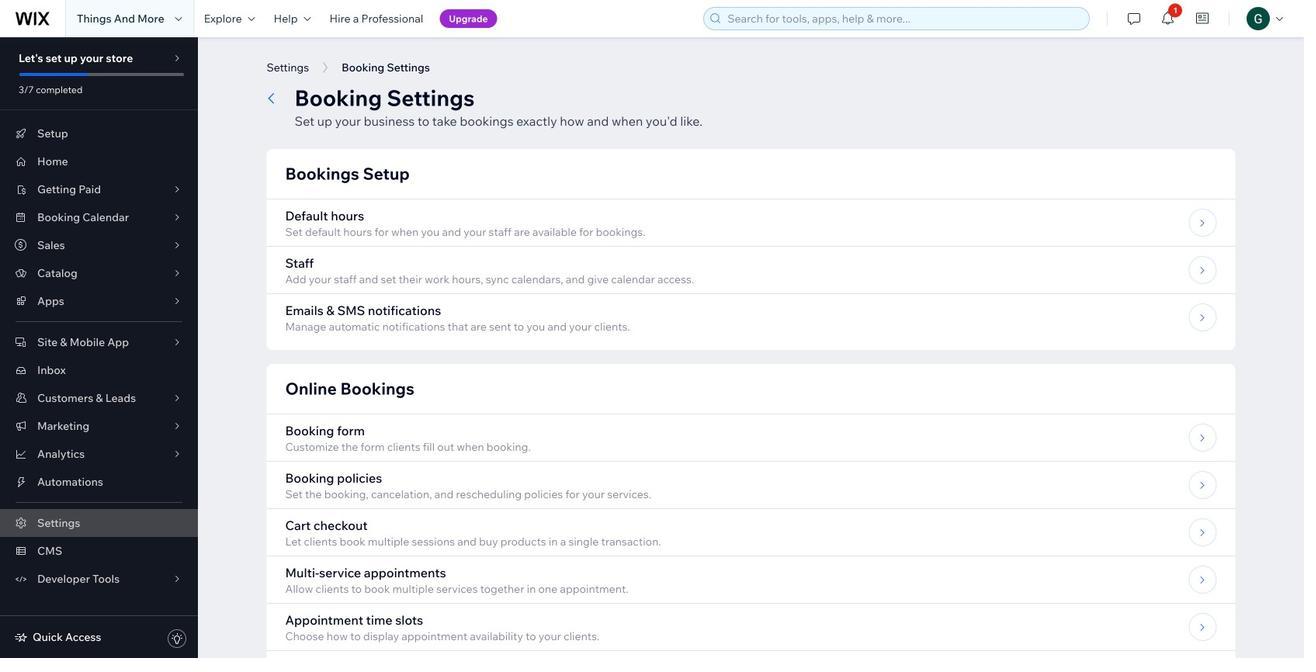 Task type: vqa. For each thing, say whether or not it's contained in the screenshot.
Search for tools, apps, help & more... field
yes



Task type: describe. For each thing, give the bounding box(es) containing it.
sidebar element
[[0, 37, 198, 658]]

Search for tools, apps, help & more... field
[[723, 8, 1085, 30]]



